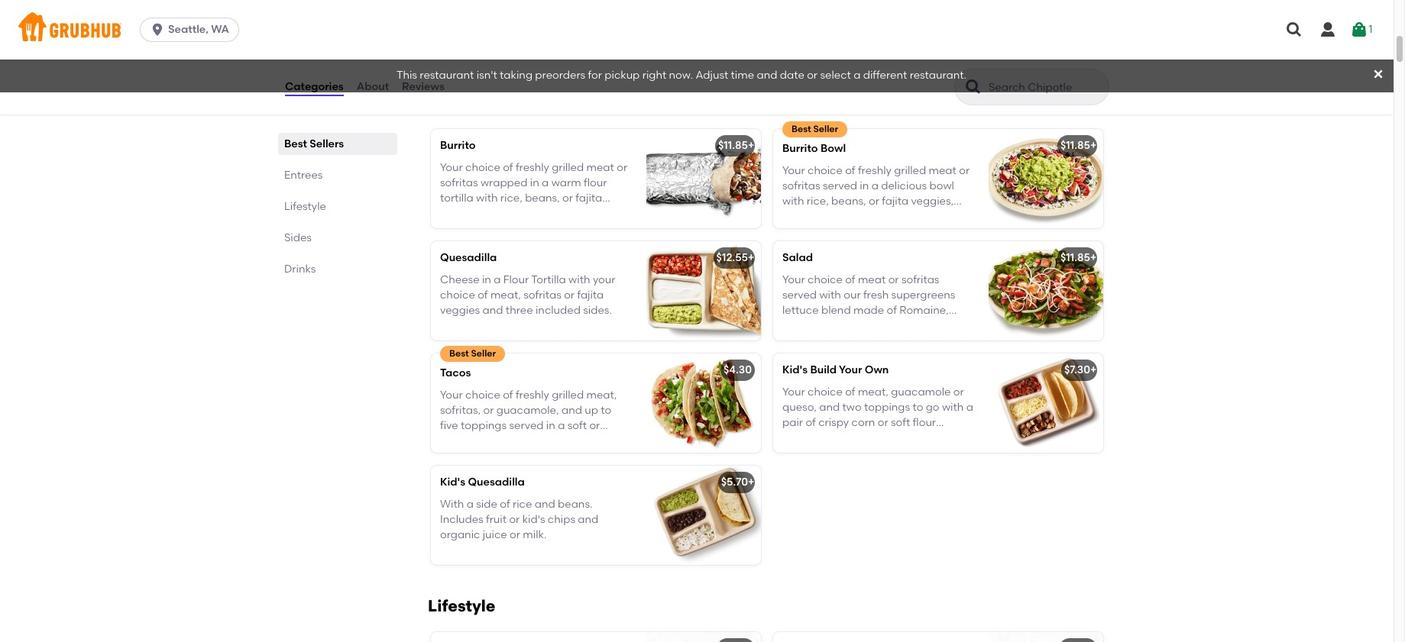 Task type: locate. For each thing, give the bounding box(es) containing it.
1 vertical spatial fruit
[[486, 513, 507, 526]]

in inside "your choice of freshly grilled meat, sofritas, or guacamole, and up to five toppings served in a soft or hard-shell tortilla."
[[546, 420, 555, 433]]

categories
[[285, 80, 344, 93]]

0 vertical spatial kid's
[[907, 432, 930, 445]]

in
[[860, 180, 869, 193], [482, 273, 491, 286], [546, 420, 555, 433]]

0 vertical spatial fruit
[[871, 432, 891, 445]]

1 horizontal spatial kid's
[[782, 364, 808, 377]]

with
[[440, 498, 464, 511]]

soft down the "up"
[[568, 420, 587, 433]]

0 vertical spatial kid's
[[782, 364, 808, 377]]

1 vertical spatial served
[[509, 420, 544, 433]]

of
[[845, 164, 856, 177], [478, 289, 488, 302], [845, 386, 856, 399], [503, 389, 513, 402], [806, 417, 816, 430], [500, 498, 510, 511]]

1 horizontal spatial organic
[[806, 448, 846, 461]]

seattle, wa button
[[140, 18, 245, 42]]

kid's for kid's quesadilla
[[440, 476, 465, 489]]

fruit down corn
[[871, 432, 891, 445]]

1 horizontal spatial served
[[823, 180, 857, 193]]

1 vertical spatial milk.
[[523, 529, 547, 542]]

a left delicious
[[872, 180, 879, 193]]

1 vertical spatial freshly
[[516, 389, 549, 402]]

2 horizontal spatial meat,
[[858, 386, 889, 399]]

of up guacamole,
[[503, 389, 513, 402]]

0 horizontal spatial to
[[601, 404, 612, 417]]

choice down "build"
[[808, 386, 843, 399]]

1 horizontal spatial fruit
[[871, 432, 891, 445]]

hard-
[[440, 435, 469, 448]]

milk. down rice
[[523, 529, 547, 542]]

entrees down restaurant
[[428, 93, 488, 113]]

0 horizontal spatial seller
[[471, 349, 496, 359]]

2 vertical spatial in
[[546, 420, 555, 433]]

in inside your choice of freshly grilled meat or sofritas served in a delicious bowl with rice, beans, or fajita veggies, and topped with guac, salsa, queso blanco, sour cream or cheese.
[[860, 180, 869, 193]]

balanced macros bowl image
[[646, 633, 761, 643]]

0 vertical spatial served
[[823, 180, 857, 193]]

0 horizontal spatial entrees
[[284, 169, 323, 182]]

0 vertical spatial milk.
[[888, 448, 912, 461]]

of left rice
[[500, 498, 510, 511]]

milk. inside with a side of rice and beans. includes fruit or kid's chips and organic juice or milk.
[[523, 529, 547, 542]]

0 vertical spatial quesadilla
[[440, 252, 497, 265]]

a left side
[[467, 498, 474, 511]]

fruit inside 'your choice of meat, guacamole or queso, and two toppings to go with a pair of crispy corn or soft flour tortillas.includes fruit or kid's chips and organic juice or milk.'
[[871, 432, 891, 445]]

grilled for meat
[[894, 164, 926, 177]]

choice down bowl
[[808, 164, 843, 177]]

seller down veggies
[[471, 349, 496, 359]]

1 vertical spatial organic
[[440, 529, 480, 542]]

milk.
[[888, 448, 912, 461], [523, 529, 547, 542]]

1 horizontal spatial in
[[546, 420, 555, 433]]

served up beans,
[[823, 180, 857, 193]]

your inside 'your choice of meat, guacamole or queso, and two toppings to go with a pair of crispy corn or soft flour tortillas.includes fruit or kid's chips and organic juice or milk.'
[[782, 386, 805, 399]]

0 vertical spatial toppings
[[864, 401, 910, 414]]

juice down side
[[483, 529, 507, 542]]

a
[[854, 69, 861, 82], [872, 180, 879, 193], [494, 273, 501, 286], [966, 401, 973, 414], [558, 420, 565, 433], [467, 498, 474, 511]]

soft left flour
[[891, 417, 910, 430]]

entrees
[[428, 93, 488, 113], [284, 169, 323, 182]]

this restaurant isn't taking preorders for pickup right now. adjust time and date or select a different restaurant.
[[397, 69, 967, 82]]

served inside "your choice of freshly grilled meat, sofritas, or guacamole, and up to five toppings served in a soft or hard-shell tortilla."
[[509, 420, 544, 433]]

0 horizontal spatial freshly
[[516, 389, 549, 402]]

and left three
[[483, 304, 503, 317]]

1 vertical spatial grilled
[[552, 389, 584, 402]]

1 vertical spatial kid's
[[440, 476, 465, 489]]

choice up sofritas,
[[465, 389, 500, 402]]

2 horizontal spatial best
[[792, 124, 811, 135]]

toppings
[[864, 401, 910, 414], [461, 420, 507, 433]]

kid's left "build"
[[782, 364, 808, 377]]

1 vertical spatial toppings
[[461, 420, 507, 433]]

burrito
[[440, 139, 476, 152], [782, 142, 818, 155]]

1 vertical spatial juice
[[483, 529, 507, 542]]

your left own
[[839, 364, 862, 377]]

1 horizontal spatial freshly
[[858, 164, 892, 177]]

svg image left seattle, on the left
[[150, 22, 165, 37]]

0 horizontal spatial burrito
[[440, 139, 476, 152]]

in down guacamole,
[[546, 420, 555, 433]]

corn
[[852, 417, 875, 430]]

your for your choice of freshly grilled meat or sofritas served in a delicious bowl with rice, beans, or fajita veggies, and topped with guac, salsa, queso blanco, sour cream or cheese.
[[782, 164, 805, 177]]

in inside cheese in a flour tortilla with your choice of meat, sofritas or fajita veggies and three included sides.
[[482, 273, 491, 286]]

freshly
[[858, 164, 892, 177], [516, 389, 549, 402]]

juice inside 'your choice of meat, guacamole or queso, and two toppings to go with a pair of crispy corn or soft flour tortillas.includes fruit or kid's chips and organic juice or milk.'
[[848, 448, 873, 461]]

a right select
[[854, 69, 861, 82]]

choice inside "your choice of freshly grilled meat, sofritas, or guacamole, and up to five toppings served in a soft or hard-shell tortilla."
[[465, 389, 500, 402]]

milk. down guacamole
[[888, 448, 912, 461]]

organic
[[806, 448, 846, 461], [440, 529, 480, 542]]

grilled up delicious
[[894, 164, 926, 177]]

best for burrito bowl
[[792, 124, 811, 135]]

choice inside 'your choice of meat, guacamole or queso, and two toppings to go with a pair of crispy corn or soft flour tortillas.includes fruit or kid's chips and organic juice or milk.'
[[808, 386, 843, 399]]

kid's build your own image
[[989, 354, 1103, 453]]

kid's up with
[[440, 476, 465, 489]]

guac,
[[871, 211, 900, 224]]

with
[[782, 195, 804, 208], [846, 211, 868, 224], [569, 273, 590, 286], [942, 401, 964, 414]]

freshly inside "your choice of freshly grilled meat, sofritas, or guacamole, and up to five toppings served in a soft or hard-shell tortilla."
[[516, 389, 549, 402]]

pair
[[782, 417, 803, 430]]

a inside your choice of freshly grilled meat or sofritas served in a delicious bowl with rice, beans, or fajita veggies, and topped with guac, salsa, queso blanco, sour cream or cheese.
[[872, 180, 879, 193]]

0 vertical spatial in
[[860, 180, 869, 193]]

1 horizontal spatial svg image
[[1285, 21, 1304, 39]]

0 vertical spatial sofritas
[[782, 180, 820, 193]]

1
[[1369, 23, 1373, 36]]

grilled inside your choice of freshly grilled meat or sofritas served in a delicious bowl with rice, beans, or fajita veggies, and topped with guac, salsa, queso blanco, sour cream or cheese.
[[894, 164, 926, 177]]

your
[[593, 273, 615, 286]]

sofritas inside cheese in a flour tortilla with your choice of meat, sofritas or fajita veggies and three included sides.
[[524, 289, 561, 302]]

0 horizontal spatial milk.
[[523, 529, 547, 542]]

choice inside your choice of freshly grilled meat or sofritas served in a delicious bowl with rice, beans, or fajita veggies, and topped with guac, salsa, queso blanco, sour cream or cheese.
[[808, 164, 843, 177]]

0 vertical spatial organic
[[806, 448, 846, 461]]

seller up bowl
[[813, 124, 838, 135]]

0 vertical spatial best seller
[[792, 124, 838, 135]]

juice down corn
[[848, 448, 873, 461]]

your down burrito bowl
[[782, 164, 805, 177]]

0 vertical spatial juice
[[848, 448, 873, 461]]

best seller up tacos
[[449, 349, 496, 359]]

your inside your choice of freshly grilled meat or sofritas served in a delicious bowl with rice, beans, or fajita veggies, and topped with guac, salsa, queso blanco, sour cream or cheese.
[[782, 164, 805, 177]]

1 horizontal spatial to
[[913, 401, 923, 414]]

a down guacamole,
[[558, 420, 565, 433]]

and up blanco, at top right
[[782, 211, 803, 224]]

quesadilla up side
[[468, 476, 525, 489]]

0 horizontal spatial sofritas
[[524, 289, 561, 302]]

meat,
[[491, 289, 521, 302], [858, 386, 889, 399], [587, 389, 617, 402]]

meat, down 'flour'
[[491, 289, 521, 302]]

juice inside with a side of rice and beans. includes fruit or kid's chips and organic juice or milk.
[[483, 529, 507, 542]]

1 horizontal spatial soft
[[891, 417, 910, 430]]

a left 'flour'
[[494, 273, 501, 286]]

1 horizontal spatial seller
[[813, 124, 838, 135]]

0 vertical spatial seller
[[813, 124, 838, 135]]

cheese
[[440, 273, 480, 286]]

entrees down best sellers
[[284, 169, 323, 182]]

svg image left 1 button
[[1285, 21, 1304, 39]]

quesadilla up cheese
[[440, 252, 497, 265]]

1 vertical spatial seller
[[471, 349, 496, 359]]

sofritas up rice,
[[782, 180, 820, 193]]

to
[[913, 401, 923, 414], [601, 404, 612, 417]]

served down guacamole,
[[509, 420, 544, 433]]

toppings up shell
[[461, 420, 507, 433]]

for
[[588, 69, 602, 82]]

1 horizontal spatial svg image
[[1351, 21, 1369, 39]]

meat, up the "up"
[[587, 389, 617, 402]]

0 horizontal spatial toppings
[[461, 420, 507, 433]]

of up veggies
[[478, 289, 488, 302]]

seller
[[813, 124, 838, 135], [471, 349, 496, 359]]

0 horizontal spatial lifestyle
[[284, 200, 326, 213]]

2 vertical spatial best
[[449, 349, 469, 359]]

1 vertical spatial best
[[284, 138, 307, 151]]

0 horizontal spatial served
[[509, 420, 544, 433]]

sofritas inside your choice of freshly grilled meat or sofritas served in a delicious bowl with rice, beans, or fajita veggies, and topped with guac, salsa, queso blanco, sour cream or cheese.
[[782, 180, 820, 193]]

build
[[810, 364, 837, 377]]

1 horizontal spatial chips
[[933, 432, 960, 445]]

0 horizontal spatial fruit
[[486, 513, 507, 526]]

your inside "your choice of freshly grilled meat, sofritas, or guacamole, and up to five toppings served in a soft or hard-shell tortilla."
[[440, 389, 463, 402]]

0 horizontal spatial juice
[[483, 529, 507, 542]]

0 horizontal spatial in
[[482, 273, 491, 286]]

1 horizontal spatial lifestyle
[[428, 597, 496, 616]]

1 horizontal spatial kid's
[[907, 432, 930, 445]]

0 vertical spatial freshly
[[858, 164, 892, 177]]

1 horizontal spatial best
[[449, 349, 469, 359]]

2 horizontal spatial svg image
[[1372, 68, 1385, 80]]

blanco,
[[782, 226, 821, 239]]

fruit down side
[[486, 513, 507, 526]]

lifestyle
[[284, 200, 326, 213], [428, 597, 496, 616]]

quesadilla
[[440, 252, 497, 265], [468, 476, 525, 489]]

your up "queso,"
[[782, 386, 805, 399]]

choice inside cheese in a flour tortilla with your choice of meat, sofritas or fajita veggies and three included sides.
[[440, 289, 475, 302]]

in up beans,
[[860, 180, 869, 193]]

1 vertical spatial entrees
[[284, 169, 323, 182]]

salsa,
[[903, 211, 932, 224]]

choice
[[808, 164, 843, 177], [440, 289, 475, 302], [808, 386, 843, 399], [465, 389, 500, 402]]

of inside "your choice of freshly grilled meat, sofritas, or guacamole, and up to five toppings served in a soft or hard-shell tortilla."
[[503, 389, 513, 402]]

search icon image
[[964, 78, 983, 96]]

0 horizontal spatial kid's
[[522, 513, 545, 526]]

and
[[757, 69, 777, 82], [782, 211, 803, 224], [483, 304, 503, 317], [819, 401, 840, 414], [562, 404, 582, 417], [782, 448, 803, 461], [535, 498, 555, 511], [578, 513, 599, 526]]

three
[[506, 304, 533, 317]]

1 horizontal spatial grilled
[[894, 164, 926, 177]]

kid's build your own
[[782, 364, 889, 377]]

now.
[[669, 69, 693, 82]]

kid's quesadilla
[[440, 476, 525, 489]]

categories button
[[284, 60, 344, 115]]

flour
[[913, 417, 936, 430]]

meat, down own
[[858, 386, 889, 399]]

svg image
[[1319, 21, 1337, 39], [1351, 21, 1369, 39], [1372, 68, 1385, 80]]

freshly inside your choice of freshly grilled meat or sofritas served in a delicious bowl with rice, beans, or fajita veggies, and topped with guac, salsa, queso blanco, sour cream or cheese.
[[858, 164, 892, 177]]

0 vertical spatial fajita
[[882, 195, 909, 208]]

1 horizontal spatial toppings
[[864, 401, 910, 414]]

bowl
[[821, 142, 846, 155]]

0 vertical spatial best
[[792, 124, 811, 135]]

your up sofritas,
[[440, 389, 463, 402]]

grilled up guacamole,
[[552, 389, 584, 402]]

to inside 'your choice of meat, guacamole or queso, and two toppings to go with a pair of crispy corn or soft flour tortillas.includes fruit or kid's chips and organic juice or milk.'
[[913, 401, 923, 414]]

1 horizontal spatial juice
[[848, 448, 873, 461]]

tacos image
[[646, 354, 761, 453]]

kid's
[[907, 432, 930, 445], [522, 513, 545, 526]]

or
[[807, 69, 818, 82], [959, 164, 970, 177], [869, 195, 879, 208], [885, 226, 896, 239], [564, 289, 575, 302], [954, 386, 964, 399], [483, 404, 494, 417], [878, 417, 888, 430], [589, 420, 600, 433], [894, 432, 905, 445], [875, 448, 886, 461], [509, 513, 520, 526], [510, 529, 520, 542]]

sofritas down tortilla in the top left of the page
[[524, 289, 561, 302]]

chips down flour
[[933, 432, 960, 445]]

fruit
[[871, 432, 891, 445], [486, 513, 507, 526]]

0 vertical spatial grilled
[[894, 164, 926, 177]]

includes
[[440, 513, 483, 526]]

best up burrito bowl
[[792, 124, 811, 135]]

1 horizontal spatial sofritas
[[782, 180, 820, 193]]

fajita down delicious
[[882, 195, 909, 208]]

1 vertical spatial quesadilla
[[468, 476, 525, 489]]

a inside cheese in a flour tortilla with your choice of meat, sofritas or fajita veggies and three included sides.
[[494, 273, 501, 286]]

organic down includes
[[440, 529, 480, 542]]

1 horizontal spatial fajita
[[882, 195, 909, 208]]

your
[[782, 164, 805, 177], [839, 364, 862, 377], [782, 386, 805, 399], [440, 389, 463, 402]]

1 horizontal spatial meat,
[[587, 389, 617, 402]]

0 horizontal spatial grilled
[[552, 389, 584, 402]]

kid's down rice
[[522, 513, 545, 526]]

1 vertical spatial chips
[[548, 513, 575, 526]]

burrito bowl
[[782, 142, 846, 155]]

organic down tortillas.includes
[[806, 448, 846, 461]]

with right go
[[942, 401, 964, 414]]

kid's down flour
[[907, 432, 930, 445]]

svg image
[[1285, 21, 1304, 39], [150, 22, 165, 37]]

served
[[823, 180, 857, 193], [509, 420, 544, 433]]

fajita up sides.
[[577, 289, 604, 302]]

best seller
[[792, 124, 838, 135], [449, 349, 496, 359]]

0 horizontal spatial chips
[[548, 513, 575, 526]]

your for your choice of meat, guacamole or queso, and two toppings to go with a pair of crispy corn or soft flour tortillas.includes fruit or kid's chips and organic juice or milk.
[[782, 386, 805, 399]]

choice down cheese
[[440, 289, 475, 302]]

to left go
[[913, 401, 923, 414]]

with left the your
[[569, 273, 590, 286]]

served inside your choice of freshly grilled meat or sofritas served in a delicious bowl with rice, beans, or fajita veggies, and topped with guac, salsa, queso blanco, sour cream or cheese.
[[823, 180, 857, 193]]

freshly up guacamole,
[[516, 389, 549, 402]]

of down bowl
[[845, 164, 856, 177]]

1 horizontal spatial milk.
[[888, 448, 912, 461]]

0 horizontal spatial svg image
[[150, 22, 165, 37]]

in right cheese
[[482, 273, 491, 286]]

freshly up delicious
[[858, 164, 892, 177]]

toppings inside 'your choice of meat, guacamole or queso, and two toppings to go with a pair of crispy corn or soft flour tortillas.includes fruit or kid's chips and organic juice or milk.'
[[864, 401, 910, 414]]

grilled inside "your choice of freshly grilled meat, sofritas, or guacamole, and up to five toppings served in a soft or hard-shell tortilla."
[[552, 389, 584, 402]]

1 vertical spatial lifestyle
[[428, 597, 496, 616]]

1 vertical spatial in
[[482, 273, 491, 286]]

with left rice,
[[782, 195, 804, 208]]

burrito for burrito
[[440, 139, 476, 152]]

choice for your choice of meat, guacamole or queso, and two toppings to go with a pair of crispy corn or soft flour tortillas.includes fruit or kid's chips and organic juice or milk.
[[808, 386, 843, 399]]

1 vertical spatial fajita
[[577, 289, 604, 302]]

wa
[[211, 23, 229, 36]]

seller for tacos
[[471, 349, 496, 359]]

best
[[792, 124, 811, 135], [284, 138, 307, 151], [449, 349, 469, 359]]

with inside cheese in a flour tortilla with your choice of meat, sofritas or fajita veggies and three included sides.
[[569, 273, 590, 286]]

1 horizontal spatial entrees
[[428, 93, 488, 113]]

milk. inside 'your choice of meat, guacamole or queso, and two toppings to go with a pair of crispy corn or soft flour tortillas.includes fruit or kid's chips and organic juice or milk.'
[[888, 448, 912, 461]]

0 horizontal spatial meat,
[[491, 289, 521, 302]]

2 horizontal spatial in
[[860, 180, 869, 193]]

best up tacos
[[449, 349, 469, 359]]

0 horizontal spatial organic
[[440, 529, 480, 542]]

1 horizontal spatial best seller
[[792, 124, 838, 135]]

and right time
[[757, 69, 777, 82]]

burrito left bowl
[[782, 142, 818, 155]]

best seller up burrito bowl
[[792, 124, 838, 135]]

your for your choice of freshly grilled meat, sofritas, or guacamole, and up to five toppings served in a soft or hard-shell tortilla.
[[440, 389, 463, 402]]

1 vertical spatial best seller
[[449, 349, 496, 359]]

0 horizontal spatial best
[[284, 138, 307, 151]]

$11.85 for burrito
[[718, 139, 748, 152]]

+ for kid's build your own
[[1090, 364, 1097, 377]]

a right go
[[966, 401, 973, 414]]

chips
[[933, 432, 960, 445], [548, 513, 575, 526]]

$11.85 + for burrito
[[718, 139, 755, 152]]

0 horizontal spatial kid's
[[440, 476, 465, 489]]

burrito down the reviews button
[[440, 139, 476, 152]]

grilled
[[894, 164, 926, 177], [552, 389, 584, 402]]

1 horizontal spatial burrito
[[782, 142, 818, 155]]

0 horizontal spatial svg image
[[1319, 21, 1337, 39]]

to right the "up"
[[601, 404, 612, 417]]

your choice of freshly grilled meat, sofritas, or guacamole, and up to five toppings served in a soft or hard-shell tortilla.
[[440, 389, 617, 448]]

+
[[748, 139, 755, 152], [1090, 139, 1097, 152], [748, 252, 755, 265], [1090, 252, 1097, 265], [1090, 364, 1097, 377], [748, 476, 755, 489]]

toppings up corn
[[864, 401, 910, 414]]

1 vertical spatial kid's
[[522, 513, 545, 526]]

soft inside 'your choice of meat, guacamole or queso, and two toppings to go with a pair of crispy corn or soft flour tortillas.includes fruit or kid's chips and organic juice or milk.'
[[891, 417, 910, 430]]

chips down beans.
[[548, 513, 575, 526]]

0 horizontal spatial best seller
[[449, 349, 496, 359]]

and left the "up"
[[562, 404, 582, 417]]

0 vertical spatial chips
[[933, 432, 960, 445]]

best left sellers
[[284, 138, 307, 151]]

crispy
[[819, 417, 849, 430]]

0 horizontal spatial fajita
[[577, 289, 604, 302]]

0 horizontal spatial soft
[[568, 420, 587, 433]]

fajita
[[882, 195, 909, 208], [577, 289, 604, 302]]

1 vertical spatial sofritas
[[524, 289, 561, 302]]



Task type: describe. For each thing, give the bounding box(es) containing it.
seattle, wa
[[168, 23, 229, 36]]

best seller for tacos
[[449, 349, 496, 359]]

included
[[536, 304, 581, 317]]

kid's for kid's build your own
[[782, 364, 808, 377]]

kid's inside 'your choice of meat, guacamole or queso, and two toppings to go with a pair of crispy corn or soft flour tortillas.includes fruit or kid's chips and organic juice or milk.'
[[907, 432, 930, 445]]

grilled for meat,
[[552, 389, 584, 402]]

$7.30 +
[[1064, 364, 1097, 377]]

select
[[820, 69, 851, 82]]

isn't
[[477, 69, 497, 82]]

two
[[843, 401, 862, 414]]

freshly for in
[[858, 164, 892, 177]]

and inside cheese in a flour tortilla with your choice of meat, sofritas or fajita veggies and three included sides.
[[483, 304, 503, 317]]

bowl
[[930, 180, 954, 193]]

about button
[[356, 60, 390, 115]]

choice for your choice of freshly grilled meat or sofritas served in a delicious bowl with rice, beans, or fajita veggies, and topped with guac, salsa, queso blanco, sour cream or cheese.
[[808, 164, 843, 177]]

meat
[[929, 164, 957, 177]]

$7.30
[[1064, 364, 1090, 377]]

flour
[[503, 273, 529, 286]]

pickup
[[605, 69, 640, 82]]

sour
[[824, 226, 846, 239]]

tortillas.includes
[[782, 432, 868, 445]]

taking
[[500, 69, 533, 82]]

of inside with a side of rice and beans. includes fruit or kid's chips and organic juice or milk.
[[500, 498, 510, 511]]

$5.70
[[721, 476, 748, 489]]

meat, inside 'your choice of meat, guacamole or queso, and two toppings to go with a pair of crispy corn or soft flour tortillas.includes fruit or kid's chips and organic juice or milk.'
[[858, 386, 889, 399]]

$4.30
[[724, 364, 752, 377]]

svg image inside 1 button
[[1351, 21, 1369, 39]]

with inside 'your choice of meat, guacamole or queso, and two toppings to go with a pair of crispy corn or soft flour tortillas.includes fruit or kid's chips and organic juice or milk.'
[[942, 401, 964, 414]]

0 vertical spatial lifestyle
[[284, 200, 326, 213]]

with a side of rice and beans. includes fruit or kid's chips and organic juice or milk.
[[440, 498, 599, 542]]

kid's inside with a side of rice and beans. includes fruit or kid's chips and organic juice or milk.
[[522, 513, 545, 526]]

chips inside with a side of rice and beans. includes fruit or kid's chips and organic juice or milk.
[[548, 513, 575, 526]]

this
[[397, 69, 417, 82]]

topped
[[806, 211, 844, 224]]

salad image
[[989, 242, 1103, 341]]

main navigation navigation
[[0, 0, 1394, 60]]

1 button
[[1351, 16, 1373, 44]]

best seller for burrito bowl
[[792, 124, 838, 135]]

drinks
[[284, 263, 316, 276]]

$12.55
[[716, 252, 748, 265]]

chips inside 'your choice of meat, guacamole or queso, and two toppings to go with a pair of crispy corn or soft flour tortillas.includes fruit or kid's chips and organic juice or milk.'
[[933, 432, 960, 445]]

your choice of freshly grilled meat or sofritas served in a delicious bowl with rice, beans, or fajita veggies, and topped with guac, salsa, queso blanco, sour cream or cheese.
[[782, 164, 970, 239]]

and down beans.
[[578, 513, 599, 526]]

Search Chipotle search field
[[987, 80, 1104, 95]]

to inside "your choice of freshly grilled meat, sofritas, or guacamole, and up to five toppings served in a soft or hard-shell tortilla."
[[601, 404, 612, 417]]

fajita inside cheese in a flour tortilla with your choice of meat, sofritas or fajita veggies and three included sides.
[[577, 289, 604, 302]]

soft inside "your choice of freshly grilled meat, sofritas, or guacamole, and up to five toppings served in a soft or hard-shell tortilla."
[[568, 420, 587, 433]]

your choice of meat, guacamole or queso, and two toppings to go with a pair of crispy corn or soft flour tortillas.includes fruit or kid's chips and organic juice or milk.
[[782, 386, 973, 461]]

$5.70 +
[[721, 476, 755, 489]]

guacamole
[[891, 386, 951, 399]]

+ for kid's quesadilla
[[748, 476, 755, 489]]

own
[[865, 364, 889, 377]]

different
[[863, 69, 907, 82]]

0 vertical spatial entrees
[[428, 93, 488, 113]]

tacos
[[440, 367, 471, 380]]

+ for salad
[[1090, 252, 1097, 265]]

meat, inside cheese in a flour tortilla with your choice of meat, sofritas or fajita veggies and three included sides.
[[491, 289, 521, 302]]

sides
[[284, 232, 312, 245]]

veggies
[[440, 304, 480, 317]]

of inside your choice of freshly grilled meat or sofritas served in a delicious bowl with rice, beans, or fajita veggies, and topped with guac, salsa, queso blanco, sour cream or cheese.
[[845, 164, 856, 177]]

of right pair
[[806, 417, 816, 430]]

rice,
[[807, 195, 829, 208]]

restaurant.
[[910, 69, 967, 82]]

guacamole,
[[497, 404, 559, 417]]

toppings inside "your choice of freshly grilled meat, sofritas, or guacamole, and up to five toppings served in a soft or hard-shell tortilla."
[[461, 420, 507, 433]]

beans,
[[831, 195, 866, 208]]

reviews button
[[401, 60, 445, 115]]

$11.85 + for salad
[[1061, 252, 1097, 265]]

wholesome bowl image
[[989, 633, 1103, 643]]

and inside your choice of freshly grilled meat or sofritas served in a delicious bowl with rice, beans, or fajita veggies, and topped with guac, salsa, queso blanco, sour cream or cheese.
[[782, 211, 803, 224]]

choice for your choice of freshly grilled meat, sofritas, or guacamole, and up to five toppings served in a soft or hard-shell tortilla.
[[465, 389, 500, 402]]

kid's quesadilla image
[[646, 466, 761, 566]]

+ for quesadilla
[[748, 252, 755, 265]]

shell
[[469, 435, 492, 448]]

seattle,
[[168, 23, 209, 36]]

right
[[642, 69, 667, 82]]

fruit inside with a side of rice and beans. includes fruit or kid's chips and organic juice or milk.
[[486, 513, 507, 526]]

a inside with a side of rice and beans. includes fruit or kid's chips and organic juice or milk.
[[467, 498, 474, 511]]

reviews
[[402, 80, 445, 93]]

five
[[440, 420, 458, 433]]

of up two
[[845, 386, 856, 399]]

sellers
[[310, 138, 344, 151]]

burrito for burrito bowl
[[782, 142, 818, 155]]

organic inside 'your choice of meat, guacamole or queso, and two toppings to go with a pair of crispy corn or soft flour tortillas.includes fruit or kid's chips and organic juice or milk.'
[[806, 448, 846, 461]]

freshly for and
[[516, 389, 549, 402]]

up
[[585, 404, 598, 417]]

quesadilla image
[[646, 242, 761, 341]]

$12.55 +
[[716, 252, 755, 265]]

cheese in a flour tortilla with your choice of meat, sofritas or fajita veggies and three included sides.
[[440, 273, 615, 317]]

date
[[780, 69, 805, 82]]

and inside "your choice of freshly grilled meat, sofritas, or guacamole, and up to five toppings served in a soft or hard-shell tortilla."
[[562, 404, 582, 417]]

rice
[[513, 498, 532, 511]]

+ for burrito
[[748, 139, 755, 152]]

and up crispy
[[819, 401, 840, 414]]

restaurant
[[420, 69, 474, 82]]

adjust
[[696, 69, 728, 82]]

tortilla
[[531, 273, 566, 286]]

veggies,
[[911, 195, 954, 208]]

meat, inside "your choice of freshly grilled meat, sofritas, or guacamole, and up to five toppings served in a soft or hard-shell tortilla."
[[587, 389, 617, 402]]

queso,
[[782, 401, 817, 414]]

preorders
[[535, 69, 586, 82]]

best for tacos
[[449, 349, 469, 359]]

svg image inside seattle, wa button
[[150, 22, 165, 37]]

beans.
[[558, 498, 593, 511]]

time
[[731, 69, 754, 82]]

fajita inside your choice of freshly grilled meat or sofritas served in a delicious bowl with rice, beans, or fajita veggies, and topped with guac, salsa, queso blanco, sour cream or cheese.
[[882, 195, 909, 208]]

and right rice
[[535, 498, 555, 511]]

salad
[[782, 252, 813, 265]]

cream
[[849, 226, 883, 239]]

a inside "your choice of freshly grilled meat, sofritas, or guacamole, and up to five toppings served in a soft or hard-shell tortilla."
[[558, 420, 565, 433]]

or inside cheese in a flour tortilla with your choice of meat, sofritas or fajita veggies and three included sides.
[[564, 289, 575, 302]]

delicious
[[881, 180, 927, 193]]

with up cream
[[846, 211, 868, 224]]

sofritas,
[[440, 404, 481, 417]]

organic inside with a side of rice and beans. includes fruit or kid's chips and organic juice or milk.
[[440, 529, 480, 542]]

of inside cheese in a flour tortilla with your choice of meat, sofritas or fajita veggies and three included sides.
[[478, 289, 488, 302]]

side
[[476, 498, 497, 511]]

about
[[357, 80, 389, 93]]

best sellers
[[284, 138, 344, 151]]

go
[[926, 401, 940, 414]]

seller for burrito bowl
[[813, 124, 838, 135]]

a inside 'your choice of meat, guacamole or queso, and two toppings to go with a pair of crispy corn or soft flour tortillas.includes fruit or kid's chips and organic juice or milk.'
[[966, 401, 973, 414]]

cheese.
[[898, 226, 938, 239]]

$11.85 for salad
[[1061, 252, 1090, 265]]

queso
[[935, 211, 967, 224]]

tortilla.
[[495, 435, 531, 448]]

burrito image
[[646, 129, 761, 229]]

burrito bowl image
[[989, 129, 1103, 229]]

sides.
[[583, 304, 612, 317]]

and down pair
[[782, 448, 803, 461]]



Task type: vqa. For each thing, say whether or not it's contained in the screenshot.
meal,
no



